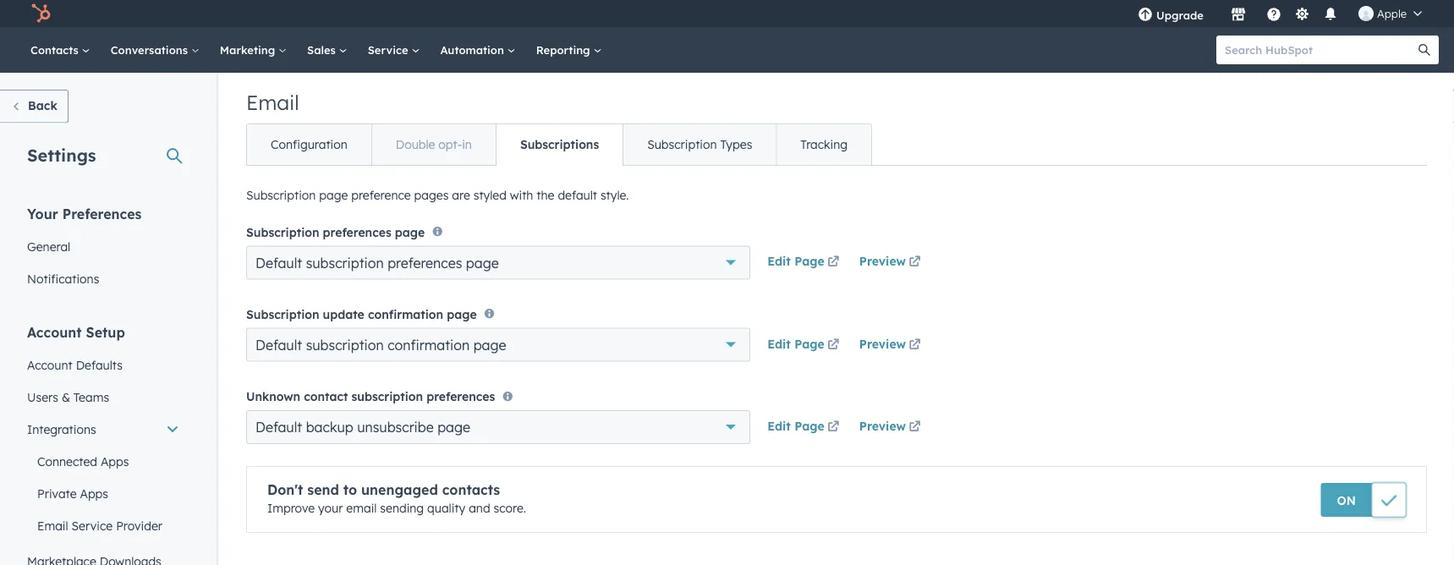 Task type: vqa. For each thing, say whether or not it's contained in the screenshot.
the 'Report collections' 'element'
no



Task type: describe. For each thing, give the bounding box(es) containing it.
unengaged
[[361, 481, 438, 498]]

link opens in a new window image for 'edit page' link corresponding to default subscription confirmation page
[[828, 339, 839, 351]]

2 vertical spatial preferences
[[426, 389, 495, 404]]

double opt-in link
[[371, 124, 496, 165]]

default subscription confirmation page button
[[246, 328, 750, 362]]

apps for private apps
[[80, 486, 108, 501]]

marketing
[[220, 43, 278, 57]]

and
[[469, 501, 490, 516]]

subscription types
[[647, 137, 752, 152]]

to
[[343, 481, 357, 498]]

reporting
[[536, 43, 593, 57]]

email for email
[[246, 90, 299, 115]]

contacts
[[30, 43, 82, 57]]

preview for default backup unsubscribe page
[[859, 418, 906, 433]]

configuration
[[271, 137, 347, 152]]

page for default backup unsubscribe page
[[794, 418, 825, 433]]

search button
[[1410, 36, 1439, 64]]

the
[[537, 188, 555, 203]]

notifications button
[[1316, 0, 1345, 27]]

email service provider link
[[17, 510, 189, 542]]

confirmation for subscription
[[388, 336, 470, 353]]

apps for connected apps
[[101, 454, 129, 469]]

tracking link
[[776, 124, 871, 165]]

your
[[27, 205, 58, 222]]

general link
[[17, 231, 189, 263]]

opt-
[[438, 137, 462, 152]]

in
[[462, 137, 472, 152]]

back
[[28, 98, 57, 113]]

0 vertical spatial preferences
[[323, 224, 391, 239]]

default for default subscription confirmation page
[[255, 336, 302, 353]]

service inside 'link'
[[71, 518, 113, 533]]

private
[[37, 486, 77, 501]]

subscriptions link
[[496, 124, 623, 165]]

sales link
[[297, 27, 358, 73]]

subscription preferences page
[[246, 224, 425, 239]]

account defaults link
[[17, 349, 189, 381]]

marketplaces image
[[1231, 8, 1246, 23]]

users & teams
[[27, 390, 109, 404]]

account defaults
[[27, 357, 123, 372]]

integrations
[[27, 422, 96, 437]]

connected apps link
[[17, 445, 189, 478]]

sending
[[380, 501, 424, 516]]

settings image
[[1295, 7, 1310, 22]]

service link
[[358, 27, 430, 73]]

tracking
[[801, 137, 848, 152]]

conversations
[[111, 43, 191, 57]]

contact
[[304, 389, 348, 404]]

improve
[[267, 501, 315, 516]]

conversations link
[[100, 27, 210, 73]]

preview link for default subscription confirmation page
[[859, 335, 924, 355]]

search image
[[1419, 44, 1431, 56]]

edit page for default subscription confirmation page
[[767, 336, 825, 351]]

page for default backup unsubscribe page
[[437, 419, 470, 436]]

are
[[452, 188, 470, 203]]

help image
[[1266, 8, 1282, 23]]

users & teams link
[[17, 381, 189, 413]]

configuration link
[[247, 124, 371, 165]]

automation link
[[430, 27, 526, 73]]

preference
[[351, 188, 411, 203]]

subscription for subscription update confirmation page
[[246, 307, 319, 322]]

your preferences
[[27, 205, 142, 222]]

send
[[307, 481, 339, 498]]

score.
[[494, 501, 526, 516]]

page up subscription preferences page
[[319, 188, 348, 203]]

connected apps
[[37, 454, 129, 469]]

marketplaces button
[[1221, 0, 1256, 27]]

on
[[1337, 493, 1356, 508]]

automation
[[440, 43, 507, 57]]

with
[[510, 188, 533, 203]]

preview link for default subscription preferences page
[[859, 252, 924, 273]]

reporting link
[[526, 27, 612, 73]]

edit for default subscription preferences page
[[767, 254, 791, 269]]

connected
[[37, 454, 97, 469]]

double opt-in
[[396, 137, 472, 152]]

apple
[[1377, 6, 1407, 20]]

notifications link
[[17, 263, 189, 295]]

subscription for confirmation
[[306, 336, 384, 353]]

2 vertical spatial subscription
[[352, 389, 423, 404]]

subscription for subscription preferences page
[[246, 224, 319, 239]]

subscription for preferences
[[306, 254, 384, 271]]

upgrade image
[[1138, 8, 1153, 23]]

users
[[27, 390, 58, 404]]

your
[[318, 501, 343, 516]]

default subscription confirmation page
[[255, 336, 506, 353]]



Task type: locate. For each thing, give the bounding box(es) containing it.
page
[[794, 254, 825, 269], [794, 336, 825, 351], [794, 418, 825, 433]]

contacts link
[[20, 27, 100, 73]]

preview
[[859, 254, 906, 269], [859, 336, 906, 351], [859, 418, 906, 433]]

1 vertical spatial service
[[71, 518, 113, 533]]

preview for default subscription preferences page
[[859, 254, 906, 269]]

subscription for subscription page preference pages are styled with the default style.
[[246, 188, 316, 203]]

edit page for default backup unsubscribe page
[[767, 418, 825, 433]]

3 page from the top
[[794, 418, 825, 433]]

default backup unsubscribe page button
[[246, 410, 750, 444]]

1 vertical spatial apps
[[80, 486, 108, 501]]

2 vertical spatial page
[[794, 418, 825, 433]]

3 preview link from the top
[[859, 417, 924, 437]]

1 horizontal spatial service
[[368, 43, 411, 57]]

preview for default subscription confirmation page
[[859, 336, 906, 351]]

teams
[[73, 390, 109, 404]]

email service provider
[[37, 518, 162, 533]]

sales
[[307, 43, 339, 57]]

navigation containing configuration
[[246, 124, 872, 166]]

2 preview from the top
[[859, 336, 906, 351]]

account setup element
[[17, 323, 189, 565]]

2 vertical spatial edit page
[[767, 418, 825, 433]]

subscription
[[306, 254, 384, 271], [306, 336, 384, 353], [352, 389, 423, 404]]

email
[[346, 501, 377, 516]]

subscriptions
[[520, 137, 599, 152]]

account
[[27, 324, 82, 340], [27, 357, 73, 372]]

1 vertical spatial page
[[794, 336, 825, 351]]

your preferences element
[[17, 204, 189, 295]]

email
[[246, 90, 299, 115], [37, 518, 68, 533]]

default
[[558, 188, 597, 203]]

1 vertical spatial edit page
[[767, 336, 825, 351]]

bob builder image
[[1359, 6, 1374, 21]]

1 vertical spatial preview link
[[859, 335, 924, 355]]

email inside 'link'
[[37, 518, 68, 533]]

confirmation inside 'popup button'
[[388, 336, 470, 353]]

link opens in a new window image
[[828, 252, 839, 273], [828, 257, 839, 269], [909, 257, 921, 269], [828, 335, 839, 355], [909, 335, 921, 355], [828, 417, 839, 437], [909, 417, 921, 437]]

page down 'pages'
[[395, 224, 425, 239]]

navigation
[[246, 124, 872, 166]]

2 vertical spatial edit
[[767, 418, 791, 433]]

email up configuration
[[246, 90, 299, 115]]

account up account defaults on the left bottom of the page
[[27, 324, 82, 340]]

preferences up default subscription preferences page
[[323, 224, 391, 239]]

update
[[323, 307, 364, 322]]

Search HubSpot search field
[[1216, 36, 1424, 64]]

2 default from the top
[[255, 336, 302, 353]]

link opens in a new window image
[[909, 252, 921, 273], [828, 339, 839, 351], [909, 339, 921, 351], [828, 421, 839, 433], [909, 421, 921, 433]]

email down private
[[37, 518, 68, 533]]

edit page link for default subscription preferences page
[[767, 252, 842, 273]]

subscription inside 'popup button'
[[306, 336, 384, 353]]

2 edit page link from the top
[[767, 335, 842, 355]]

2 preview link from the top
[[859, 335, 924, 355]]

preferences up default backup unsubscribe page popup button at bottom
[[426, 389, 495, 404]]

general
[[27, 239, 70, 254]]

default for default backup unsubscribe page
[[255, 419, 302, 436]]

private apps link
[[17, 478, 189, 510]]

1 vertical spatial edit
[[767, 336, 791, 351]]

hubspot image
[[30, 3, 51, 24]]

private apps
[[37, 486, 108, 501]]

3 default from the top
[[255, 419, 302, 436]]

preferences
[[62, 205, 142, 222]]

0 horizontal spatial email
[[37, 518, 68, 533]]

2 edit page from the top
[[767, 336, 825, 351]]

page for default subscription confirmation page
[[473, 336, 506, 353]]

3 edit page from the top
[[767, 418, 825, 433]]

0 vertical spatial default
[[255, 254, 302, 271]]

default down subscription preferences page
[[255, 254, 302, 271]]

1 account from the top
[[27, 324, 82, 340]]

confirmation up default subscription confirmation page
[[368, 307, 443, 322]]

1 vertical spatial preferences
[[388, 254, 462, 271]]

don't
[[267, 481, 303, 498]]

account setup
[[27, 324, 125, 340]]

0 vertical spatial preview link
[[859, 252, 924, 273]]

2 vertical spatial edit page link
[[767, 417, 842, 437]]

defaults
[[76, 357, 123, 372]]

account up users
[[27, 357, 73, 372]]

subscription down update
[[306, 336, 384, 353]]

integrations button
[[17, 413, 189, 445]]

2 page from the top
[[794, 336, 825, 351]]

contacts
[[442, 481, 500, 498]]

preferences down 'pages'
[[388, 254, 462, 271]]

2 edit from the top
[[767, 336, 791, 351]]

3 preview from the top
[[859, 418, 906, 433]]

subscription update confirmation page
[[246, 307, 477, 322]]

service right sales link
[[368, 43, 411, 57]]

2 vertical spatial preview link
[[859, 417, 924, 437]]

subscription inside popup button
[[306, 254, 384, 271]]

preview link
[[859, 252, 924, 273], [859, 335, 924, 355], [859, 417, 924, 437]]

upgrade
[[1156, 8, 1204, 22]]

1 vertical spatial email
[[37, 518, 68, 533]]

setup
[[86, 324, 125, 340]]

confirmation down subscription update confirmation page
[[388, 336, 470, 353]]

hubspot link
[[20, 3, 63, 24]]

unknown
[[246, 389, 300, 404]]

link opens in a new window image for preview link related to default subscription confirmation page
[[909, 339, 921, 351]]

styled
[[473, 188, 507, 203]]

subscription down subscription preferences page
[[306, 254, 384, 271]]

notifications
[[27, 271, 99, 286]]

2 vertical spatial preview
[[859, 418, 906, 433]]

notifications image
[[1323, 8, 1338, 23]]

preferences
[[323, 224, 391, 239], [388, 254, 462, 271], [426, 389, 495, 404]]

backup
[[306, 419, 353, 436]]

unsubscribe
[[357, 419, 434, 436]]

confirmation for update
[[368, 307, 443, 322]]

menu
[[1126, 0, 1434, 27]]

provider
[[116, 518, 162, 533]]

edit page for default subscription preferences page
[[767, 254, 825, 269]]

page down styled
[[466, 254, 499, 271]]

3 edit from the top
[[767, 418, 791, 433]]

preview link for default backup unsubscribe page
[[859, 417, 924, 437]]

1 preview link from the top
[[859, 252, 924, 273]]

subscription for subscription types
[[647, 137, 717, 152]]

service
[[368, 43, 411, 57], [71, 518, 113, 533]]

0 vertical spatial email
[[246, 90, 299, 115]]

default down unknown
[[255, 419, 302, 436]]

0 vertical spatial account
[[27, 324, 82, 340]]

2 vertical spatial default
[[255, 419, 302, 436]]

apple button
[[1348, 0, 1432, 27]]

link opens in a new window image for preview link corresponding to default backup unsubscribe page
[[909, 421, 921, 433]]

quality
[[427, 501, 465, 516]]

page down default subscription preferences page popup button
[[473, 336, 506, 353]]

0 vertical spatial page
[[794, 254, 825, 269]]

1 page from the top
[[794, 254, 825, 269]]

edit page
[[767, 254, 825, 269], [767, 336, 825, 351], [767, 418, 825, 433]]

edit page link
[[767, 252, 842, 273], [767, 335, 842, 355], [767, 417, 842, 437]]

account for account defaults
[[27, 357, 73, 372]]

0 vertical spatial apps
[[101, 454, 129, 469]]

1 default from the top
[[255, 254, 302, 271]]

default subscription preferences page
[[255, 254, 499, 271]]

1 vertical spatial subscription
[[306, 336, 384, 353]]

0 horizontal spatial service
[[71, 518, 113, 533]]

default
[[255, 254, 302, 271], [255, 336, 302, 353], [255, 419, 302, 436]]

1 vertical spatial edit page link
[[767, 335, 842, 355]]

apps down integrations button
[[101, 454, 129, 469]]

subscription inside 'subscription types' link
[[647, 137, 717, 152]]

0 vertical spatial edit page
[[767, 254, 825, 269]]

0 vertical spatial service
[[368, 43, 411, 57]]

default backup unsubscribe page
[[255, 419, 470, 436]]

default inside 'popup button'
[[255, 336, 302, 353]]

page for default subscription preferences page
[[794, 254, 825, 269]]

settings link
[[1292, 5, 1313, 22]]

page
[[319, 188, 348, 203], [395, 224, 425, 239], [466, 254, 499, 271], [447, 307, 477, 322], [473, 336, 506, 353], [437, 419, 470, 436]]

pages
[[414, 188, 449, 203]]

menu containing apple
[[1126, 0, 1434, 27]]

1 preview from the top
[[859, 254, 906, 269]]

link opens in a new window image for default backup unsubscribe page's 'edit page' link
[[828, 421, 839, 433]]

don't send to unengaged contacts improve your email sending quality and score.
[[267, 481, 526, 516]]

double
[[396, 137, 435, 152]]

confirmation
[[368, 307, 443, 322], [388, 336, 470, 353]]

preferences inside popup button
[[388, 254, 462, 271]]

service down private apps link
[[71, 518, 113, 533]]

unknown contact subscription preferences
[[246, 389, 495, 404]]

subscription types link
[[623, 124, 776, 165]]

email for email service provider
[[37, 518, 68, 533]]

default for default subscription preferences page
[[255, 254, 302, 271]]

page up default subscription confirmation page 'popup button'
[[447, 307, 477, 322]]

1 horizontal spatial email
[[246, 90, 299, 115]]

apps up the email service provider at the bottom left of page
[[80, 486, 108, 501]]

1 edit page from the top
[[767, 254, 825, 269]]

types
[[720, 137, 752, 152]]

marketing link
[[210, 27, 297, 73]]

apps
[[101, 454, 129, 469], [80, 486, 108, 501]]

0 vertical spatial confirmation
[[368, 307, 443, 322]]

1 vertical spatial account
[[27, 357, 73, 372]]

edit for default subscription confirmation page
[[767, 336, 791, 351]]

page for default subscription preferences page
[[466, 254, 499, 271]]

edit page link for default subscription confirmation page
[[767, 335, 842, 355]]

subscription
[[647, 137, 717, 152], [246, 188, 316, 203], [246, 224, 319, 239], [246, 307, 319, 322]]

default up unknown
[[255, 336, 302, 353]]

default subscription preferences page button
[[246, 246, 750, 279]]

0 vertical spatial subscription
[[306, 254, 384, 271]]

page right unsubscribe
[[437, 419, 470, 436]]

1 vertical spatial preview
[[859, 336, 906, 351]]

&
[[62, 390, 70, 404]]

0 vertical spatial edit page link
[[767, 252, 842, 273]]

1 vertical spatial default
[[255, 336, 302, 353]]

edit for default backup unsubscribe page
[[767, 418, 791, 433]]

page inside 'popup button'
[[473, 336, 506, 353]]

account for account setup
[[27, 324, 82, 340]]

edit page link for default backup unsubscribe page
[[767, 417, 842, 437]]

0 vertical spatial edit
[[767, 254, 791, 269]]

settings
[[27, 144, 96, 165]]

1 vertical spatial confirmation
[[388, 336, 470, 353]]

3 edit page link from the top
[[767, 417, 842, 437]]

page for default subscription confirmation page
[[794, 336, 825, 351]]

subscription up unsubscribe
[[352, 389, 423, 404]]

back link
[[0, 90, 68, 123]]

page for subscription update confirmation page
[[447, 307, 477, 322]]

1 edit page link from the top
[[767, 252, 842, 273]]

0 vertical spatial preview
[[859, 254, 906, 269]]

subscription page preference pages are styled with the default style.
[[246, 188, 629, 203]]

2 account from the top
[[27, 357, 73, 372]]

1 edit from the top
[[767, 254, 791, 269]]

help button
[[1260, 0, 1288, 27]]



